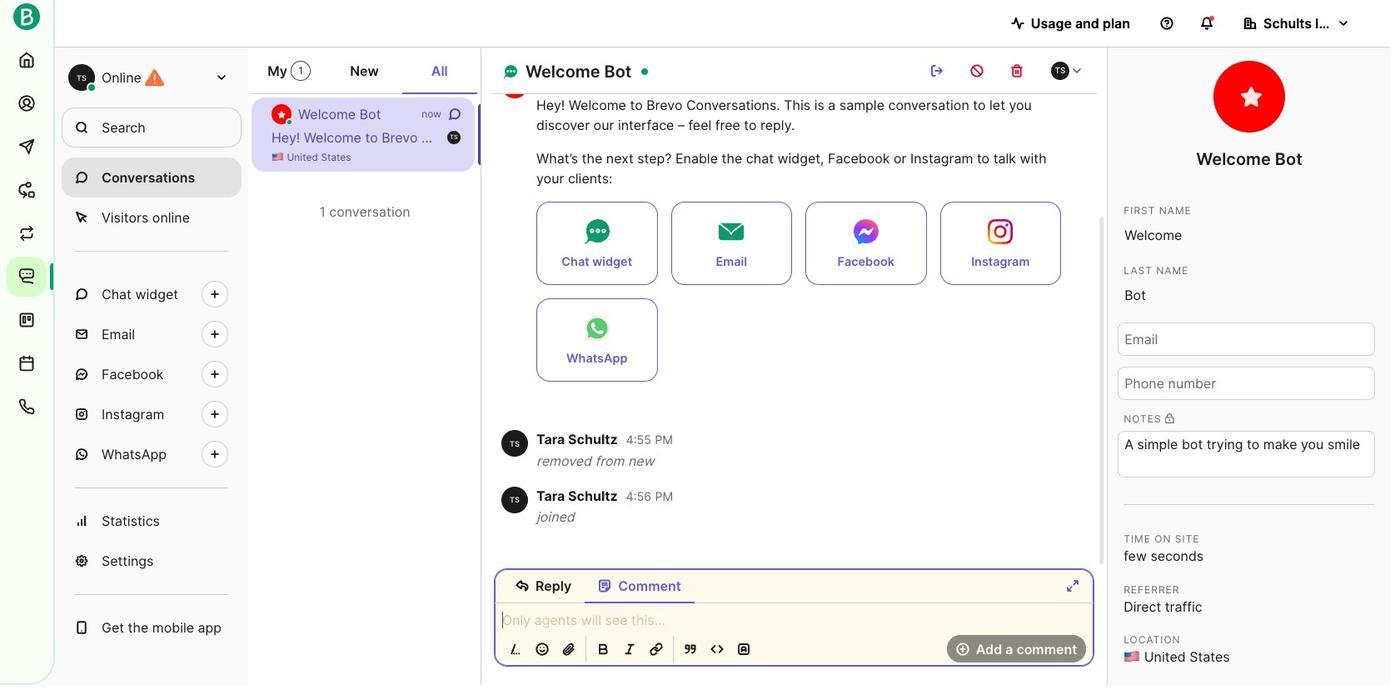 Task type: vqa. For each thing, say whether or not it's contained in the screenshot.
the top Welcome Bot
yes



Task type: locate. For each thing, give the bounding box(es) containing it.
our up 'clients:'
[[594, 116, 615, 133]]

1 horizontal spatial conversations.
[[687, 96, 781, 113]]

free
[[716, 116, 741, 133], [950, 129, 975, 146]]

1 horizontal spatial bot
[[605, 62, 632, 82]]

1 vertical spatial tara
[[537, 487, 565, 504]]

chat widget link down 'clients:'
[[537, 201, 658, 285]]

this inside hey! welcome to brevo conversations. this is a sample conversation to let you discover our interface – feel free to reply.
[[784, 96, 811, 113]]

1 horizontal spatial email link
[[671, 201, 793, 285]]

our
[[594, 116, 615, 133], [828, 129, 849, 146]]

1 horizontal spatial chat widget link
[[537, 201, 658, 285]]

0 vertical spatial pm
[[655, 433, 673, 447]]

welcome bot
[[526, 62, 632, 82], [298, 106, 381, 123], [1197, 149, 1303, 169]]

notes
[[1124, 412, 1162, 425]]

free inside hey! welcome to brevo conversations. this is a sample conversation to let you discover our interface – feel free to reply.
[[716, 116, 741, 133]]

1 horizontal spatial let
[[990, 96, 1006, 113]]

0 vertical spatial you
[[1010, 96, 1033, 113]]

whatsapp link for left 'facebook' link email link
[[62, 434, 242, 474]]

ts inside button
[[1056, 65, 1066, 75]]

0 vertical spatial next
[[1104, 129, 1131, 146]]

talk
[[994, 150, 1017, 166]]

2 tara from the top
[[537, 487, 565, 504]]

1 vertical spatial facebook link
[[62, 354, 242, 394]]

0 horizontal spatial feel
[[689, 116, 712, 133]]

schults inc button
[[1231, 7, 1364, 40]]

a
[[829, 96, 836, 113], [564, 129, 571, 146]]

interface
[[618, 116, 675, 133], [853, 129, 909, 146]]

P͏hone number telephone field
[[1119, 366, 1376, 400]]

– inside hey! welcome to brevo conversations. this is a sample conversation to let you discover our interface – feel free to reply.
[[678, 116, 685, 133]]

from
[[595, 453, 625, 469]]

sample for hey! welcome to brevo conversations. this is a sample conversation to let you discover our interface – feel free to reply.  what's the next step? enable the chat widget, facebook 
[[575, 129, 620, 146]]

instagram
[[911, 150, 974, 166], [972, 254, 1030, 268], [102, 406, 165, 423]]

inc
[[1316, 15, 1335, 32]]

settings
[[102, 553, 154, 569]]

schultz down from
[[568, 487, 618, 504]]

plan
[[1103, 15, 1131, 32]]

is up hey! welcome to brevo conversations. this is a sample conversation to let you discover our interface – feel free to reply.  what's the next step? enable the chat widget, facebook
[[815, 96, 825, 113]]

pm
[[655, 433, 673, 447], [655, 489, 674, 503]]

0 horizontal spatial discover
[[537, 116, 590, 133]]

name for first name
[[1160, 204, 1192, 217]]

is up your
[[550, 129, 560, 146]]

1 conversation
[[320, 203, 411, 220]]

hey!
[[537, 96, 565, 113], [272, 129, 300, 146]]

0 horizontal spatial chat
[[746, 150, 774, 166]]

clients:
[[568, 170, 613, 186]]

let
[[990, 96, 1006, 113], [725, 129, 741, 146]]

this for hey! welcome to brevo conversations. this is a sample conversation to let you discover our interface – feel free to reply.  what's the next step? enable the chat widget, facebook 
[[519, 129, 546, 146]]

tara inside tara schultz 4:55 pm removed from new
[[537, 431, 565, 448]]

discover
[[537, 116, 590, 133], [771, 129, 825, 146]]

0 horizontal spatial 1
[[299, 64, 303, 77]]

name
[[1160, 204, 1192, 217], [1157, 264, 1190, 277]]

0 vertical spatial 1
[[299, 64, 303, 77]]

Last name field
[[1119, 278, 1376, 312]]

1 pm from the top
[[655, 433, 673, 447]]

1
[[299, 64, 303, 77], [320, 203, 326, 220]]

pm inside tara schultz 4:56 pm joined
[[655, 489, 674, 503]]

1 vertical spatial a
[[564, 129, 571, 146]]

your
[[537, 170, 565, 186]]

welcome
[[526, 62, 601, 82], [569, 96, 627, 113], [298, 106, 356, 123], [304, 129, 362, 146], [1197, 149, 1272, 169]]

brevo inside hey! welcome to brevo conversations. this is a sample conversation to let you discover our interface – feel free to reply.
[[647, 96, 683, 113]]

reply. up talk on the right
[[996, 129, 1030, 146]]

1 down 🇺🇸 united states
[[320, 203, 326, 220]]

1 vertical spatial whatsapp
[[102, 446, 167, 463]]

chat
[[1243, 129, 1271, 146], [746, 150, 774, 166]]

0 horizontal spatial 🇺🇸
[[272, 151, 284, 163]]

you inside hey! welcome to brevo conversations. this is a sample conversation to let you discover our interface – feel free to reply.
[[1010, 96, 1033, 113]]

1 horizontal spatial hey!
[[537, 96, 565, 113]]

next
[[1104, 129, 1131, 146], [607, 150, 634, 166]]

reply. inside hey! welcome to brevo conversations. this is a sample conversation to let you discover our interface – feel free to reply.
[[761, 116, 795, 133]]

location 🇺🇸 united states
[[1124, 634, 1231, 665]]

2 schultz from the top
[[568, 487, 618, 504]]

0 vertical spatial welcome bot
[[526, 62, 632, 82]]

1 horizontal spatial sample
[[840, 96, 885, 113]]

hey! for hey! welcome to brevo conversations. this is a sample conversation to let you discover our interface – feel free to reply.  what's the next step? enable the chat widget, facebook 
[[272, 129, 300, 146]]

0 horizontal spatial let
[[725, 129, 741, 146]]

1 vertical spatial pm
[[655, 489, 674, 503]]

email link for left 'facebook' link
[[62, 314, 242, 354]]

facebook inside what's the next step? enable the chat widget, facebook or instagram to talk with your clients:
[[828, 150, 890, 166]]

bot for ts
[[360, 106, 381, 123]]

0 horizontal spatial facebook link
[[62, 354, 242, 394]]

🇺🇸 united states
[[272, 151, 351, 163]]

this for hey! welcome to brevo conversations. this is a sample conversation to let you discover our interface – feel free to reply.
[[784, 96, 811, 113]]

feel inside hey! welcome to brevo conversations. this is a sample conversation to let you discover our interface – feel free to reply.
[[689, 116, 712, 133]]

instagram inside what's the next step? enable the chat widget, facebook or instagram to talk with your clients:
[[911, 150, 974, 166]]

sample for hey! welcome to brevo conversations. this is a sample conversation to let you discover our interface – feel free to reply.
[[840, 96, 885, 113]]

next up 'clients:'
[[607, 150, 634, 166]]

0 horizontal spatial free
[[716, 116, 741, 133]]

first
[[1124, 204, 1156, 217]]

1 vertical spatial step?
[[638, 150, 672, 166]]

email link
[[671, 201, 793, 285], [62, 314, 242, 354]]

chat widget link for email link related to the topmost 'facebook' link
[[537, 201, 658, 285]]

0 horizontal spatial brevo
[[382, 129, 418, 146]]

hey! welcome to brevo conversations. this is a sample conversation to let you discover our interface – feel free to reply.  what's the next step? enable the chat widget, facebook 
[[272, 129, 1391, 146]]

1 vertical spatial 🇺🇸
[[1124, 649, 1141, 665]]

1 vertical spatial chat
[[746, 150, 774, 166]]

you for hey! welcome to brevo conversations. this is a sample conversation to let you discover our interface – feel free to reply.  what's the next step? enable the chat widget, facebook 
[[745, 129, 767, 146]]

2 vertical spatial conversation
[[329, 203, 411, 220]]

bot
[[605, 62, 632, 82], [360, 106, 381, 123], [1276, 149, 1303, 169]]

schultz up from
[[568, 431, 618, 448]]

let up what's the next step? enable the chat widget, facebook or instagram to talk with your clients:
[[725, 129, 741, 146]]

a up your
[[564, 129, 571, 146]]

email link for the topmost 'facebook' link
[[671, 201, 793, 285]]

visitors online link
[[62, 198, 242, 238]]

0 vertical spatial bot
[[605, 62, 632, 82]]

pm right 4:55
[[655, 433, 673, 447]]

1 horizontal spatial feel
[[923, 129, 946, 146]]

our inside hey! welcome to brevo conversations. this is a sample conversation to let you discover our interface – feel free to reply.
[[594, 116, 615, 133]]

ts
[[1056, 65, 1066, 75], [77, 73, 87, 82], [450, 134, 458, 141], [510, 439, 520, 448], [510, 495, 520, 504]]

chat widget link
[[537, 201, 658, 285], [62, 274, 242, 314]]

1 vertical spatial instagram
[[972, 254, 1030, 268]]

0 vertical spatial let
[[990, 96, 1006, 113]]

schults inc
[[1264, 15, 1335, 32]]

enable inside what's the next step? enable the chat widget, facebook or instagram to talk with your clients:
[[676, 150, 718, 166]]

0 vertical spatial sample
[[840, 96, 885, 113]]

location
[[1124, 634, 1181, 646]]

2 horizontal spatial conversation
[[889, 96, 970, 113]]

2 vertical spatial welcome bot
[[1197, 149, 1303, 169]]

discover for hey! welcome to brevo conversations. this is a sample conversation to let you discover our interface – feel free to reply.  what's the next step? enable the chat widget, facebook 
[[771, 129, 825, 146]]

2 pm from the top
[[655, 489, 674, 503]]

1 horizontal spatial brevo
[[647, 96, 683, 113]]

1 horizontal spatial next
[[1104, 129, 1131, 146]]

0 vertical spatial name
[[1160, 204, 1192, 217]]

instagram link for the topmost 'facebook' link
[[940, 201, 1062, 285]]

all
[[432, 63, 448, 79]]

0 vertical spatial step?
[[1135, 129, 1169, 146]]

last name
[[1124, 264, 1190, 277]]

pm right 4:56
[[655, 489, 674, 503]]

site
[[1176, 532, 1201, 545]]

conversations.
[[687, 96, 781, 113], [422, 129, 516, 146]]

this up your
[[519, 129, 546, 146]]

states
[[321, 151, 351, 163], [1190, 649, 1231, 665]]

0 horizontal spatial widget,
[[778, 150, 825, 166]]

0 horizontal spatial next
[[607, 150, 634, 166]]

states up '1 conversation'
[[321, 151, 351, 163]]

get
[[102, 619, 124, 636]]

conversation for hey! welcome to brevo conversations. this is a sample conversation to let you discover our interface – feel free to reply.  what's the next step? enable the chat widget, facebook 
[[624, 129, 705, 146]]

0 vertical spatial united
[[287, 151, 318, 163]]

a inside hey! welcome to brevo conversations. this is a sample conversation to let you discover our interface – feel free to reply.
[[829, 96, 836, 113]]

0 horizontal spatial enable
[[676, 150, 718, 166]]

2 vertical spatial bot
[[1276, 149, 1303, 169]]

1 horizontal spatial discover
[[771, 129, 825, 146]]

1 vertical spatial sample
[[575, 129, 620, 146]]

what's up your
[[537, 150, 578, 166]]

tara inside tara schultz 4:56 pm joined
[[537, 487, 565, 504]]

chat widget link for left 'facebook' link email link
[[62, 274, 242, 314]]

let inside hey! welcome to brevo conversations. this is a sample conversation to let you discover our interface – feel free to reply.
[[990, 96, 1006, 113]]

instagram link
[[940, 201, 1062, 285], [62, 394, 242, 434]]

1 horizontal spatial chat
[[1243, 129, 1271, 146]]

this up hey! welcome to brevo conversations. this is a sample conversation to let you discover our interface – feel free to reply.  what's the next step? enable the chat widget, facebook
[[784, 96, 811, 113]]

name right the first
[[1160, 204, 1192, 217]]

enable
[[1173, 129, 1215, 146], [676, 150, 718, 166]]

what's inside what's the next step? enable the chat widget, facebook or instagram to talk with your clients:
[[537, 150, 578, 166]]

pm inside tara schultz 4:55 pm removed from new
[[655, 433, 673, 447]]

what's
[[1034, 129, 1075, 146], [537, 150, 578, 166]]

sample up 'clients:'
[[575, 129, 620, 146]]

step?
[[1135, 129, 1169, 146], [638, 150, 672, 166]]

discover up your
[[537, 116, 590, 133]]

schultz
[[568, 431, 618, 448], [568, 487, 618, 504]]

tara up joined
[[537, 487, 565, 504]]

widget
[[593, 254, 633, 268], [135, 286, 178, 303]]

whatsapp link
[[537, 298, 658, 382], [62, 434, 242, 474]]

search
[[102, 119, 146, 136]]

1 schultz from the top
[[568, 431, 618, 448]]

1 horizontal spatial chat
[[562, 254, 590, 268]]

the
[[1079, 129, 1100, 146], [1219, 129, 1240, 146], [582, 150, 603, 166], [722, 150, 743, 166], [128, 619, 149, 636]]

0 horizontal spatial interface
[[618, 116, 675, 133]]

or
[[894, 150, 907, 166]]

direct
[[1124, 598, 1162, 615]]

and
[[1076, 15, 1100, 32]]

states down traffic
[[1190, 649, 1231, 665]]

1 horizontal spatial a
[[829, 96, 836, 113]]

1 vertical spatial states
[[1190, 649, 1231, 665]]

1 horizontal spatial chat widget
[[562, 254, 633, 268]]

a up hey! welcome to brevo conversations. this is a sample conversation to let you discover our interface – feel free to reply.  what's the next step? enable the chat widget, facebook
[[829, 96, 836, 113]]

this
[[784, 96, 811, 113], [519, 129, 546, 146]]

hey! inside hey! welcome to brevo conversations. this is a sample conversation to let you discover our interface – feel free to reply.
[[537, 96, 565, 113]]

0 vertical spatial instagram link
[[940, 201, 1062, 285]]

what's up with on the top right of the page
[[1034, 129, 1075, 146]]

1 vertical spatial is
[[550, 129, 560, 146]]

our up what's the next step? enable the chat widget, facebook or instagram to talk with your clients:
[[828, 129, 849, 146]]

0 vertical spatial chat widget
[[562, 254, 633, 268]]

schultz inside tara schultz 4:56 pm joined
[[568, 487, 618, 504]]

discover inside hey! welcome to brevo conversations. this is a sample conversation to let you discover our interface – feel free to reply.
[[537, 116, 590, 133]]

conversation inside hey! welcome to brevo conversations. this is a sample conversation to let you discover our interface – feel free to reply.
[[889, 96, 970, 113]]

to inside what's the next step? enable the chat widget, facebook or instagram to talk with your clients:
[[977, 150, 990, 166]]

0 vertical spatial this
[[784, 96, 811, 113]]

0 vertical spatial whatsapp
[[567, 351, 628, 365]]

traffic
[[1166, 598, 1203, 615]]

First name field
[[1119, 219, 1376, 252]]

tara
[[537, 431, 565, 448], [537, 487, 565, 504]]

schultz inside tara schultz 4:55 pm removed from new
[[568, 431, 618, 448]]

Email email field
[[1119, 322, 1376, 356]]

1 vertical spatial chat widget
[[102, 286, 178, 303]]

1 vertical spatial widget,
[[778, 150, 825, 166]]

0 horizontal spatial is
[[550, 129, 560, 146]]

conversation for hey! welcome to brevo conversations. this is a sample conversation to let you discover our interface – feel free to reply.
[[889, 96, 970, 113]]

conversation
[[889, 96, 970, 113], [624, 129, 705, 146], [329, 203, 411, 220]]

conversations. inside hey! welcome to brevo conversations. this is a sample conversation to let you discover our interface – feel free to reply.
[[687, 96, 781, 113]]

1 tara from the top
[[537, 431, 565, 448]]

feel
[[689, 116, 712, 133], [923, 129, 946, 146]]

usage and plan
[[1031, 15, 1131, 32]]

settings link
[[62, 541, 242, 581]]

1 horizontal spatial our
[[828, 129, 849, 146]]

discover up what's the next step? enable the chat widget, facebook or instagram to talk with your clients:
[[771, 129, 825, 146]]

reply. up what's the next step? enable the chat widget, facebook or instagram to talk with your clients:
[[761, 116, 795, 133]]

0 horizontal spatial what's
[[537, 150, 578, 166]]

0 vertical spatial email
[[716, 254, 748, 268]]

hey! welcome to brevo conversations. this is a sample conversation to let you discover our interface – feel free to reply.
[[537, 96, 1033, 133]]

let up talk on the right
[[990, 96, 1006, 113]]

interface for hey! welcome to brevo conversations. this is a sample conversation to let you discover our interface – feel free to reply.  what's the next step? enable the chat widget, facebook 
[[853, 129, 909, 146]]

you up what's the next step? enable the chat widget, facebook or instagram to talk with your clients:
[[745, 129, 767, 146]]

chat widget link down visitors online link
[[62, 274, 242, 314]]

feel for hey! welcome to brevo conversations. this is a sample conversation to let you discover our interface – feel free to reply.  what's the next step? enable the chat widget, facebook 
[[923, 129, 946, 146]]

widget,
[[1275, 129, 1322, 146], [778, 150, 825, 166]]

sample inside hey! welcome to brevo conversations. this is a sample conversation to let you discover our interface – feel free to reply.
[[840, 96, 885, 113]]

hey! up 🇺🇸 united states
[[272, 129, 300, 146]]

few
[[1124, 547, 1148, 564]]

1 vertical spatial schultz
[[568, 487, 618, 504]]

🇺🇸 inside 'location 🇺🇸 united states'
[[1124, 649, 1141, 665]]

1 vertical spatial widget
[[135, 286, 178, 303]]

tara for joined
[[537, 487, 565, 504]]

chat widget down 'clients:'
[[562, 254, 633, 268]]

facebook
[[1325, 129, 1387, 146], [828, 150, 890, 166], [838, 254, 895, 268], [102, 366, 164, 383]]

1 horizontal spatial united
[[1145, 649, 1186, 665]]

1 horizontal spatial instagram link
[[940, 201, 1062, 285]]

0 horizontal spatial step?
[[638, 150, 672, 166]]

is inside hey! welcome to brevo conversations. this is a sample conversation to let you discover our interface – feel free to reply.
[[815, 96, 825, 113]]

online
[[152, 209, 190, 226]]

you for hey! welcome to brevo conversations. this is a sample conversation to let you discover our interface – feel free to reply.
[[1010, 96, 1033, 113]]

name right last
[[1157, 264, 1190, 277]]

our for hey! welcome to brevo conversations. this is a sample conversation to let you discover our interface – feel free to reply.
[[594, 116, 615, 133]]

0 horizontal spatial welcome bot
[[298, 106, 381, 123]]

is
[[815, 96, 825, 113], [550, 129, 560, 146]]

facebook link
[[806, 201, 927, 285], [62, 354, 242, 394]]

chat
[[562, 254, 590, 268], [102, 286, 132, 303]]

to
[[630, 96, 643, 113], [974, 96, 986, 113], [744, 116, 757, 133], [365, 129, 378, 146], [709, 129, 721, 146], [979, 129, 992, 146], [977, 150, 990, 166]]

0 horizontal spatial this
[[519, 129, 546, 146]]

2 horizontal spatial bot
[[1276, 149, 1303, 169]]

chat widget
[[562, 254, 633, 268], [102, 286, 178, 303]]

next up the first
[[1104, 129, 1131, 146]]

is for hey! welcome to brevo conversations. this is a sample conversation to let you discover our interface – feel free to reply.
[[815, 96, 825, 113]]

email
[[716, 254, 748, 268], [102, 326, 135, 343]]

1 vertical spatial welcome bot
[[298, 106, 381, 123]]

1 horizontal spatial free
[[950, 129, 975, 146]]

1 right my
[[299, 64, 303, 77]]

you up with on the top right of the page
[[1010, 96, 1033, 113]]

sample up hey! welcome to brevo conversations. this is a sample conversation to let you discover our interface – feel free to reply.  what's the next step? enable the chat widget, facebook
[[840, 96, 885, 113]]

0 vertical spatial chat
[[1243, 129, 1271, 146]]

interface inside hey! welcome to brevo conversations. this is a sample conversation to let you discover our interface – feel free to reply.
[[618, 116, 675, 133]]

1 horizontal spatial interface
[[853, 129, 909, 146]]

1 horizontal spatial 1
[[320, 203, 326, 220]]

0 vertical spatial a
[[829, 96, 836, 113]]

1 vertical spatial name
[[1157, 264, 1190, 277]]

1 vertical spatial whatsapp link
[[62, 434, 242, 474]]

1 vertical spatial email link
[[62, 314, 242, 354]]

0 horizontal spatial conversations.
[[422, 129, 516, 146]]

0 horizontal spatial whatsapp link
[[62, 434, 242, 474]]

0 vertical spatial tara
[[537, 431, 565, 448]]

1 vertical spatial enable
[[676, 150, 718, 166]]

you
[[1010, 96, 1033, 113], [745, 129, 767, 146]]

hey! up your
[[537, 96, 565, 113]]

0 vertical spatial is
[[815, 96, 825, 113]]

chat widget down visitors online
[[102, 286, 178, 303]]

referrer direct traffic
[[1124, 583, 1203, 615]]

1 for 1 conversation
[[320, 203, 326, 220]]

0 vertical spatial facebook link
[[806, 201, 927, 285]]

tara up the removed
[[537, 431, 565, 448]]

1 vertical spatial email
[[102, 326, 135, 343]]

hey! for hey! welcome to brevo conversations. this is a sample conversation to let you discover our interface – feel free to reply.
[[537, 96, 565, 113]]

sample
[[840, 96, 885, 113], [575, 129, 620, 146]]

seconds
[[1151, 547, 1204, 564]]

–
[[678, 116, 685, 133], [913, 129, 920, 146]]

reply.
[[761, 116, 795, 133], [996, 129, 1030, 146]]

Notes text field
[[1119, 430, 1376, 477]]



Task type: describe. For each thing, give the bounding box(es) containing it.
whatsapp link for email link related to the topmost 'facebook' link
[[537, 298, 658, 382]]

schults
[[1264, 15, 1313, 32]]

discover for hey! welcome to brevo conversations. this is a sample conversation to let you discover our interface – feel free to reply.
[[537, 116, 590, 133]]

tara schultz 4:55 pm removed from new
[[537, 431, 673, 469]]

only visible to agents image
[[1166, 414, 1175, 424]]

on
[[1155, 532, 1172, 545]]

0 horizontal spatial widget
[[135, 286, 178, 303]]

brevo for hey! welcome to brevo conversations. this is a sample conversation to let you discover our interface – feel free to reply.  what's the next step? enable the chat widget, facebook 
[[382, 129, 418, 146]]

comment
[[619, 577, 682, 594]]

is for hey! welcome to brevo conversations. this is a sample conversation to let you discover our interface – feel free to reply.  what's the next step? enable the chat widget, facebook 
[[550, 129, 560, 146]]

0 vertical spatial states
[[321, 151, 351, 163]]

time on site few seconds
[[1124, 532, 1204, 564]]

0 vertical spatial what's
[[1034, 129, 1075, 146]]

0 horizontal spatial chat
[[102, 286, 132, 303]]

new link
[[327, 54, 402, 94]]

visitors
[[102, 209, 149, 226]]

feel for hey! welcome to brevo conversations. this is a sample conversation to let you discover our interface – feel free to reply.
[[689, 116, 712, 133]]

1 horizontal spatial whatsapp
[[567, 351, 628, 365]]

first name
[[1124, 204, 1192, 217]]

united inside 'location 🇺🇸 united states'
[[1145, 649, 1186, 665]]

usage and plan button
[[998, 7, 1144, 40]]

let for hey! welcome to brevo conversations. this is a sample conversation to let you discover our interface – feel free to reply.
[[990, 96, 1006, 113]]

next inside what's the next step? enable the chat widget, facebook or instagram to talk with your clients:
[[607, 150, 634, 166]]

pm for joined
[[655, 489, 674, 503]]

referrer
[[1124, 583, 1180, 595]]

reply. for hey! welcome to brevo conversations. this is a sample conversation to let you discover our interface – feel free to reply.  what's the next step? enable the chat widget, facebook 
[[996, 129, 1030, 146]]

last
[[1124, 264, 1153, 277]]

our for hey! welcome to brevo conversations. this is a sample conversation to let you discover our interface – feel free to reply.  what's the next step? enable the chat widget, facebook 
[[828, 129, 849, 146]]

tara schultz 4:56 pm joined
[[537, 487, 674, 525]]

all link
[[402, 54, 478, 94]]

2 vertical spatial instagram
[[102, 406, 165, 423]]

get the mobile app link
[[62, 608, 242, 648]]

0 vertical spatial enable
[[1173, 129, 1215, 146]]

search link
[[62, 108, 242, 148]]

Message... text field
[[495, 610, 1095, 630]]

statistics link
[[62, 501, 242, 541]]

1 for 1
[[299, 64, 303, 77]]

conversations. for hey! welcome to brevo conversations. this is a sample conversation to let you discover our interface – feel free to reply.  what's the next step? enable the chat widget, facebook 
[[422, 129, 516, 146]]

removed
[[537, 453, 592, 469]]

a for hey! welcome to brevo conversations. this is a sample conversation to let you discover our interface – feel free to reply.  what's the next step? enable the chat widget, facebook 
[[564, 129, 571, 146]]

statistics
[[102, 513, 160, 529]]

my
[[268, 63, 288, 79]]

tara for removed from new
[[537, 431, 565, 448]]

what's the next step? enable the chat widget, facebook or instagram to talk with your clients:
[[537, 150, 1047, 186]]

new
[[350, 63, 379, 79]]

0 horizontal spatial chat widget
[[102, 286, 178, 303]]

interface for hey! welcome to brevo conversations. this is a sample conversation to let you discover our interface – feel free to reply.
[[618, 116, 675, 133]]

free for hey! welcome to brevo conversations. this is a sample conversation to let you discover our interface – feel free to reply.
[[716, 116, 741, 133]]

free for hey! welcome to brevo conversations. this is a sample conversation to let you discover our interface – feel free to reply.  what's the next step? enable the chat widget, facebook 
[[950, 129, 975, 146]]

reply. for hey! welcome to brevo conversations. this is a sample conversation to let you discover our interface – feel free to reply.
[[761, 116, 795, 133]]

0 horizontal spatial conversation
[[329, 203, 411, 220]]

reply
[[536, 577, 572, 594]]

conversations
[[102, 169, 195, 186]]

welcome inside hey! welcome to brevo conversations. this is a sample conversation to let you discover our interface – feel free to reply.
[[569, 96, 627, 113]]

time
[[1124, 532, 1152, 545]]

welcome bot for ts
[[298, 106, 381, 123]]

– for hey! welcome to brevo conversations. this is a sample conversation to let you discover our interface – feel free to reply.  what's the next step? enable the chat widget, facebook 
[[913, 129, 920, 146]]

0 horizontal spatial whatsapp
[[102, 446, 167, 463]]

schultz for joined
[[568, 487, 618, 504]]

conversations. for hey! welcome to brevo conversations. this is a sample conversation to let you discover our interface – feel free to reply.
[[687, 96, 781, 113]]

reply button
[[503, 569, 585, 602]]

4:56
[[626, 489, 652, 503]]

online
[[102, 69, 142, 86]]

let for hey! welcome to brevo conversations. this is a sample conversation to let you discover our interface – feel free to reply.  what's the next step? enable the chat widget, facebook 
[[725, 129, 741, 146]]

0 horizontal spatial united
[[287, 151, 318, 163]]

visitors online
[[102, 209, 190, 226]]

a for hey! welcome to brevo conversations. this is a sample conversation to let you discover our interface – feel free to reply.
[[829, 96, 836, 113]]

comment button
[[585, 569, 695, 602]]

welcome bot for last name
[[1197, 149, 1303, 169]]

ts button
[[1038, 54, 1098, 88]]

app
[[198, 619, 222, 636]]

1 horizontal spatial step?
[[1135, 129, 1169, 146]]

joined
[[537, 508, 575, 525]]

instagram link for left 'facebook' link
[[62, 394, 242, 434]]

conversations link
[[62, 158, 242, 198]]

mobile
[[152, 619, 194, 636]]

schultz for removed
[[568, 431, 618, 448]]

now
[[422, 108, 442, 120]]

– for hey! welcome to brevo conversations. this is a sample conversation to let you discover our interface – feel free to reply.
[[678, 116, 685, 133]]

bot for last name
[[1276, 149, 1303, 169]]

1 horizontal spatial widget,
[[1275, 129, 1322, 146]]

usage
[[1031, 15, 1073, 32]]

brevo for hey! welcome to brevo conversations. this is a sample conversation to let you discover our interface – feel free to reply.
[[647, 96, 683, 113]]

widget, inside what's the next step? enable the chat widget, facebook or instagram to talk with your clients:
[[778, 150, 825, 166]]

pm for removed from new
[[655, 433, 673, 447]]

get the mobile app
[[102, 619, 222, 636]]

0 vertical spatial chat
[[562, 254, 590, 268]]

chat inside what's the next step? enable the chat widget, facebook or instagram to talk with your clients:
[[746, 150, 774, 166]]

new
[[628, 453, 655, 469]]

1 horizontal spatial email
[[716, 254, 748, 268]]

4:55
[[626, 433, 652, 447]]

1 horizontal spatial widget
[[593, 254, 633, 268]]

name for last name
[[1157, 264, 1190, 277]]

step? inside what's the next step? enable the chat widget, facebook or instagram to talk with your clients:
[[638, 150, 672, 166]]

with
[[1020, 150, 1047, 166]]

states inside 'location 🇺🇸 united states'
[[1190, 649, 1231, 665]]

1 horizontal spatial welcome bot
[[526, 62, 632, 82]]



